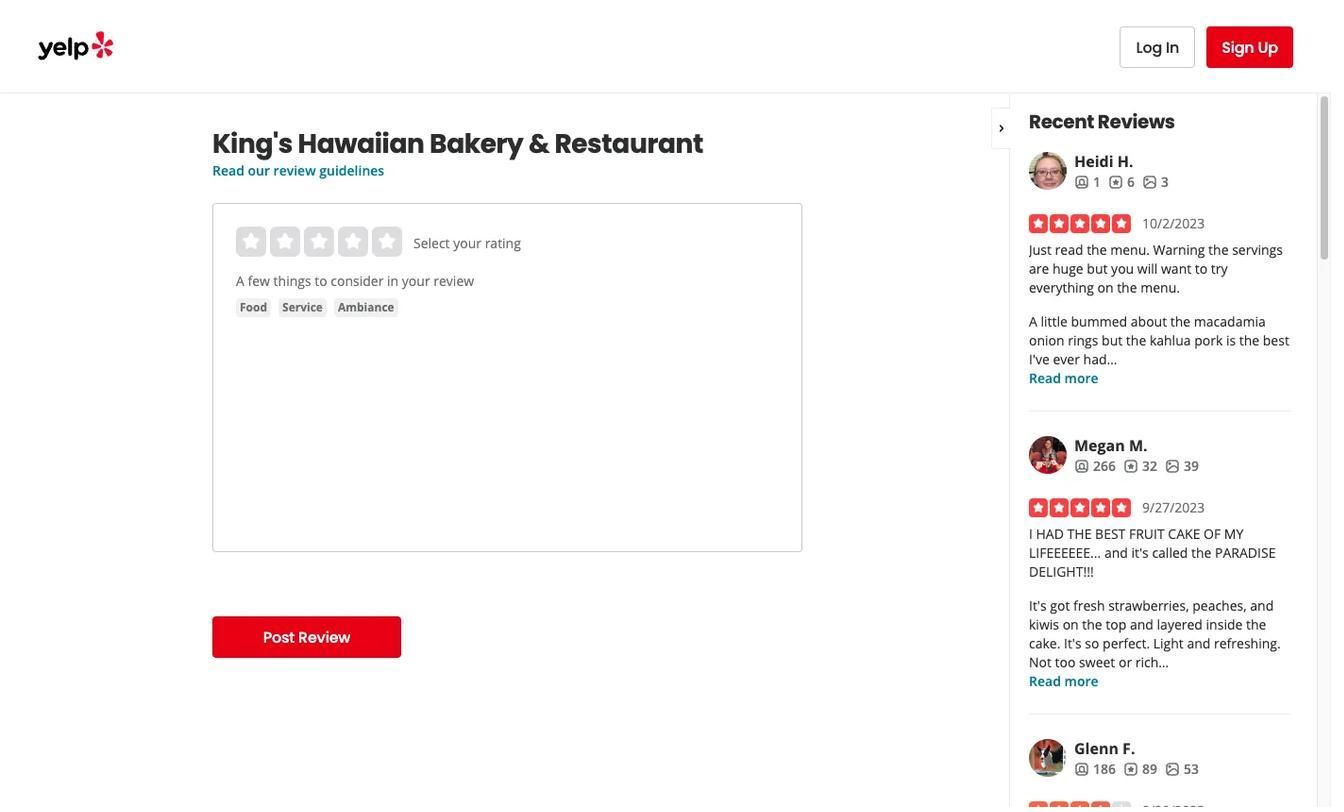 Task type: locate. For each thing, give the bounding box(es) containing it.
a left few
[[236, 272, 244, 290]]

reviews element for h.
[[1109, 173, 1135, 192]]

but left you
[[1087, 260, 1108, 278]]

ever
[[1053, 350, 1080, 368]]

read
[[212, 161, 244, 179], [1029, 369, 1061, 387], [1029, 672, 1061, 690]]

read more button down 'too'
[[1029, 672, 1099, 691]]

fresh
[[1074, 597, 1105, 615]]

a for a few things to consider in your review
[[236, 272, 244, 290]]

0 vertical spatial it's
[[1029, 597, 1047, 615]]

1 vertical spatial review
[[434, 272, 474, 290]]

on down you
[[1098, 279, 1114, 296]]

1 vertical spatial read
[[1029, 369, 1061, 387]]

menu.
[[1111, 241, 1150, 259], [1141, 279, 1180, 296]]

warning
[[1154, 241, 1205, 259]]

read more button
[[1029, 369, 1099, 388], [1029, 672, 1099, 691]]

friends element containing 186
[[1075, 760, 1116, 779]]

friends element containing 1
[[1075, 173, 1101, 192]]

and down best
[[1105, 544, 1128, 562]]

1 5 star rating image from the top
[[1029, 214, 1131, 233]]

friends element down megan
[[1075, 457, 1116, 476]]

a left little
[[1029, 313, 1038, 330]]

reviews element containing 89
[[1124, 760, 1158, 779]]

it's up kiwis
[[1029, 597, 1047, 615]]

but inside a little bummed about the macadamia onion rings but the kahlua pork is the best i've ever had…
[[1102, 331, 1123, 349]]

None radio
[[236, 227, 266, 257], [304, 227, 334, 257], [338, 227, 368, 257], [236, 227, 266, 257], [304, 227, 334, 257], [338, 227, 368, 257]]

or
[[1119, 653, 1132, 671]]

the down of on the bottom right
[[1192, 544, 1212, 562]]

16 friends v2 image
[[1075, 175, 1090, 190], [1075, 762, 1090, 777]]

your left rating at top
[[453, 234, 482, 252]]

0 vertical spatial 16 review v2 image
[[1109, 175, 1124, 190]]

review
[[298, 627, 351, 648]]

16 friends v2 image left "1"
[[1075, 175, 1090, 190]]

friends element down 'heidi'
[[1075, 173, 1101, 192]]

more
[[1065, 369, 1099, 387], [1065, 672, 1099, 690]]

it's
[[1029, 597, 1047, 615], [1064, 635, 1082, 652]]

1 vertical spatial on
[[1063, 616, 1079, 634]]

2 vertical spatial photos element
[[1165, 760, 1199, 779]]

light
[[1154, 635, 1184, 652]]

review inside the king's hawaiian bakery & restaurant read our review guidelines
[[273, 161, 316, 179]]

16 review v2 image left 89
[[1124, 762, 1139, 777]]

0 vertical spatial read
[[212, 161, 244, 179]]

1 vertical spatial read more button
[[1029, 672, 1099, 691]]

glenn f.
[[1075, 738, 1135, 759]]

1 vertical spatial but
[[1102, 331, 1123, 349]]

want
[[1161, 260, 1192, 278]]

1 horizontal spatial on
[[1098, 279, 1114, 296]]

review
[[273, 161, 316, 179], [434, 272, 474, 290]]

sign
[[1222, 36, 1254, 58]]

review for few
[[434, 272, 474, 290]]

1 vertical spatial photos element
[[1165, 457, 1199, 476]]

post review button
[[212, 617, 401, 658]]

a few things to consider in your review
[[236, 272, 474, 290]]

glenn
[[1075, 738, 1119, 759]]

1 vertical spatial reviews element
[[1124, 457, 1158, 476]]

1 vertical spatial your
[[402, 272, 430, 290]]

6
[[1127, 173, 1135, 191]]

0 vertical spatial friends element
[[1075, 173, 1101, 192]]

the up kahlua
[[1171, 313, 1191, 330]]

16 friends v2 image left 186
[[1075, 762, 1090, 777]]

are
[[1029, 260, 1049, 278]]

1 horizontal spatial a
[[1029, 313, 1038, 330]]

39
[[1184, 457, 1199, 475]]

strawberries,
[[1109, 597, 1189, 615]]

friends element
[[1075, 173, 1101, 192], [1075, 457, 1116, 476], [1075, 760, 1116, 779]]

and down strawberries,
[[1130, 616, 1154, 634]]

read more down 'too'
[[1029, 672, 1099, 690]]

1 vertical spatial read more
[[1029, 672, 1099, 690]]

1 vertical spatial friends element
[[1075, 457, 1116, 476]]

photos element right '32' at the right of page
[[1165, 457, 1199, 476]]

0 horizontal spatial review
[[273, 161, 316, 179]]

the
[[1087, 241, 1107, 259], [1209, 241, 1229, 259], [1117, 279, 1137, 296], [1171, 313, 1191, 330], [1126, 331, 1147, 349], [1240, 331, 1260, 349], [1192, 544, 1212, 562], [1082, 616, 1103, 634], [1246, 616, 1267, 634]]

1 horizontal spatial your
[[453, 234, 482, 252]]

1 horizontal spatial review
[[434, 272, 474, 290]]

friends element down glenn
[[1075, 760, 1116, 779]]

h.
[[1118, 151, 1134, 172]]

1 more from the top
[[1065, 369, 1099, 387]]

1 16 friends v2 image from the top
[[1075, 175, 1090, 190]]

little
[[1041, 313, 1068, 330]]

select your rating
[[414, 234, 521, 252]]

16 review v2 image for h.
[[1109, 175, 1124, 190]]

32
[[1143, 457, 1158, 475]]

friends element for megan m.
[[1075, 457, 1116, 476]]

2 read more from the top
[[1029, 672, 1099, 690]]

5 star rating image up read
[[1029, 214, 1131, 233]]

0 vertical spatial 16 photos v2 image
[[1143, 175, 1158, 190]]

to left try
[[1195, 260, 1208, 278]]

reviews element containing 6
[[1109, 173, 1135, 192]]

2 read more button from the top
[[1029, 672, 1099, 691]]

peaches,
[[1193, 597, 1247, 615]]

read more down the ever
[[1029, 369, 1099, 387]]

servings
[[1232, 241, 1283, 259]]

read more for heidi h.
[[1029, 369, 1099, 387]]

photos element containing 3
[[1143, 173, 1169, 192]]

16 photos v2 image left 39
[[1165, 459, 1180, 474]]

0 vertical spatial read more button
[[1029, 369, 1099, 388]]

2 vertical spatial 16 photos v2 image
[[1165, 762, 1180, 777]]

cake
[[1168, 525, 1201, 543]]

select
[[414, 234, 450, 252]]

0 vertical spatial but
[[1087, 260, 1108, 278]]

reviews element
[[1109, 173, 1135, 192], [1124, 457, 1158, 476], [1124, 760, 1158, 779]]

2 16 friends v2 image from the top
[[1075, 762, 1090, 777]]

friends element for glenn f.
[[1075, 760, 1116, 779]]

0 horizontal spatial your
[[402, 272, 430, 290]]

read inside the king's hawaiian bakery & restaurant read our review guidelines
[[212, 161, 244, 179]]

0 vertical spatial 16 friends v2 image
[[1075, 175, 1090, 190]]

reviews element containing 32
[[1124, 457, 1158, 476]]

2 more from the top
[[1065, 672, 1099, 690]]

1 vertical spatial it's
[[1064, 635, 1082, 652]]

3 friends element from the top
[[1075, 760, 1116, 779]]

5 star rating image
[[1029, 214, 1131, 233], [1029, 499, 1131, 517]]

macadamia
[[1194, 313, 1266, 330]]

1 vertical spatial 16 photos v2 image
[[1165, 459, 1180, 474]]

bummed
[[1071, 313, 1128, 330]]

0 vertical spatial a
[[236, 272, 244, 290]]

2 vertical spatial read
[[1029, 672, 1061, 690]]

1 horizontal spatial it's
[[1064, 635, 1082, 652]]

read for heidi h.
[[1029, 369, 1061, 387]]

it's
[[1132, 544, 1149, 562]]

read more for megan m.
[[1029, 672, 1099, 690]]

16 photos v2 image for megan m.
[[1165, 459, 1180, 474]]

16 photos v2 image for heidi h.
[[1143, 175, 1158, 190]]

1 vertical spatial menu.
[[1141, 279, 1180, 296]]

1 vertical spatial more
[[1065, 672, 1099, 690]]

5 star rating image up the
[[1029, 499, 1131, 517]]

heidi h.
[[1075, 151, 1134, 172]]

read down the "not"
[[1029, 672, 1061, 690]]

it's left so at the bottom right of the page
[[1064, 635, 1082, 652]]

0 vertical spatial read more
[[1029, 369, 1099, 387]]

1 vertical spatial 5 star rating image
[[1029, 499, 1131, 517]]

None radio
[[270, 227, 300, 257], [372, 227, 402, 257], [270, 227, 300, 257], [372, 227, 402, 257]]

king's hawaiian bakery & restaurant link
[[212, 126, 803, 162]]

16 photos v2 image left 3
[[1143, 175, 1158, 190]]

1 horizontal spatial to
[[1195, 260, 1208, 278]]

about
[[1131, 313, 1167, 330]]

0 vertical spatial more
[[1065, 369, 1099, 387]]

called
[[1152, 544, 1188, 562]]

king's
[[212, 126, 293, 162]]

but up had…
[[1102, 331, 1123, 349]]

2 5 star rating image from the top
[[1029, 499, 1131, 517]]

your right the in
[[402, 272, 430, 290]]

log
[[1136, 36, 1162, 58]]

paradise
[[1215, 544, 1276, 562]]

2 vertical spatial friends element
[[1075, 760, 1116, 779]]

photos element containing 39
[[1165, 457, 1199, 476]]

16 friends v2 image for heidi h.
[[1075, 175, 1090, 190]]

just read the menu. warning the servings are huge but you will want to try everything on the menu.
[[1029, 241, 1283, 296]]

guidelines
[[319, 161, 384, 179]]

i
[[1029, 525, 1033, 543]]

reviews element down m.
[[1124, 457, 1158, 476]]

menu. down 'will'
[[1141, 279, 1180, 296]]

more for heidi h.
[[1065, 369, 1099, 387]]

consider
[[331, 272, 384, 290]]

post review
[[263, 627, 351, 648]]

reviews element down h.
[[1109, 173, 1135, 192]]

photos element for megan m.
[[1165, 457, 1199, 476]]

f.
[[1123, 738, 1135, 759]]

best
[[1263, 331, 1290, 349]]

2 friends element from the top
[[1075, 457, 1116, 476]]

1
[[1093, 173, 1101, 191]]

to right things
[[315, 272, 327, 290]]

reviews element for f.
[[1124, 760, 1158, 779]]

on down got
[[1063, 616, 1079, 634]]

53
[[1184, 760, 1199, 778]]

1 vertical spatial 16 friends v2 image
[[1075, 762, 1090, 777]]

0 horizontal spatial it's
[[1029, 597, 1047, 615]]

16 review v2 image left '32' at the right of page
[[1124, 459, 1139, 474]]

more down the ever
[[1065, 369, 1099, 387]]

of
[[1204, 525, 1221, 543]]

0 vertical spatial reviews element
[[1109, 173, 1135, 192]]

16 photos v2 image left 53 at the right bottom
[[1165, 762, 1180, 777]]

but
[[1087, 260, 1108, 278], [1102, 331, 1123, 349]]

try
[[1211, 260, 1228, 278]]

0 vertical spatial photos element
[[1143, 173, 1169, 192]]

pork
[[1195, 331, 1223, 349]]

read more button for megan m.
[[1029, 672, 1099, 691]]

read down i've on the right top
[[1029, 369, 1061, 387]]

2 vertical spatial 16 review v2 image
[[1124, 762, 1139, 777]]

0 vertical spatial menu.
[[1111, 241, 1150, 259]]

recent
[[1029, 109, 1094, 135]]

so
[[1085, 635, 1100, 652]]

more down sweet
[[1065, 672, 1099, 690]]

review down select your rating
[[434, 272, 474, 290]]

the up refreshing.
[[1246, 616, 1267, 634]]

the right read
[[1087, 241, 1107, 259]]

m.
[[1129, 435, 1148, 456]]

menu. up you
[[1111, 241, 1150, 259]]

1 vertical spatial a
[[1029, 313, 1038, 330]]

friends element containing 266
[[1075, 457, 1116, 476]]

2 vertical spatial reviews element
[[1124, 760, 1158, 779]]

kahlua
[[1150, 331, 1191, 349]]

the right "is"
[[1240, 331, 1260, 349]]

things
[[273, 272, 311, 290]]

and
[[1105, 544, 1128, 562], [1250, 597, 1274, 615], [1130, 616, 1154, 634], [1187, 635, 1211, 652]]

king's hawaiian bakery & restaurant read our review guidelines
[[212, 126, 703, 179]]

up
[[1258, 36, 1279, 58]]

reviews
[[1098, 109, 1175, 135]]

a inside a little bummed about the macadamia onion rings but the kahlua pork is the best i've ever had…
[[1029, 313, 1038, 330]]

reviews element down the f.
[[1124, 760, 1158, 779]]

16 review v2 image
[[1109, 175, 1124, 190], [1124, 459, 1139, 474], [1124, 762, 1139, 777]]

photos element right 89
[[1165, 760, 1199, 779]]

a
[[236, 272, 244, 290], [1029, 313, 1038, 330]]

16 friends v2 image
[[1075, 459, 1090, 474]]

0 vertical spatial on
[[1098, 279, 1114, 296]]

0 horizontal spatial a
[[236, 272, 244, 290]]

photos element for glenn f.
[[1165, 760, 1199, 779]]

in
[[387, 272, 399, 290]]

0 horizontal spatial on
[[1063, 616, 1079, 634]]

review right our
[[273, 161, 316, 179]]

16 review v2 image left 6
[[1109, 175, 1124, 190]]

on
[[1098, 279, 1114, 296], [1063, 616, 1079, 634]]

the down about
[[1126, 331, 1147, 349]]

read left our
[[212, 161, 244, 179]]

16 photos v2 image
[[1143, 175, 1158, 190], [1165, 459, 1180, 474], [1165, 762, 1180, 777]]

1 vertical spatial 16 review v2 image
[[1124, 459, 1139, 474]]

megan m.
[[1075, 435, 1148, 456]]

and up refreshing.
[[1250, 597, 1274, 615]]

0 vertical spatial 5 star rating image
[[1029, 214, 1131, 233]]

photos element containing 53
[[1165, 760, 1199, 779]]

photos element
[[1143, 173, 1169, 192], [1165, 457, 1199, 476], [1165, 760, 1199, 779]]

read more button down the ever
[[1029, 369, 1099, 388]]

the up so at the bottom right of the page
[[1082, 616, 1103, 634]]

perfect.
[[1103, 635, 1150, 652]]

1 read more button from the top
[[1029, 369, 1099, 388]]

1 friends element from the top
[[1075, 173, 1101, 192]]

close sidebar icon image
[[994, 120, 1009, 136], [994, 120, 1009, 136]]

your
[[453, 234, 482, 252], [402, 272, 430, 290]]

photo of glenn f. image
[[1029, 739, 1067, 777]]

fruit
[[1129, 525, 1165, 543]]

photos element right 6
[[1143, 173, 1169, 192]]

0 vertical spatial review
[[273, 161, 316, 179]]

1 read more from the top
[[1029, 369, 1099, 387]]



Task type: vqa. For each thing, say whether or not it's contained in the screenshot.
things
yes



Task type: describe. For each thing, give the bounding box(es) containing it.
log in button
[[1120, 26, 1196, 68]]

it's got fresh strawberries, peaches, and kiwis on the top and layered inside the cake. it's so perfect. light and refreshing. not too sweet or rich…
[[1029, 597, 1281, 671]]

but inside just read the menu. warning the servings are huge but you will want to try everything on the menu.
[[1087, 260, 1108, 278]]

on inside just read the menu. warning the servings are huge but you will want to try everything on the menu.
[[1098, 279, 1114, 296]]

10/2/2023
[[1143, 214, 1205, 232]]

sign up button
[[1207, 26, 1294, 68]]

the inside i had the best fruit cake of my lifeeeeee... and it's called the paradise delight!!!
[[1192, 544, 1212, 562]]

got
[[1050, 597, 1070, 615]]

ambiance
[[338, 299, 394, 315]]

inside
[[1206, 616, 1243, 634]]

more for megan m.
[[1065, 672, 1099, 690]]

16 review v2 image for m.
[[1124, 459, 1139, 474]]

delight!!!
[[1029, 563, 1094, 581]]

you
[[1111, 260, 1134, 278]]

16 review v2 image for f.
[[1124, 762, 1139, 777]]

in
[[1166, 36, 1180, 58]]

food
[[240, 299, 267, 315]]

layered
[[1157, 616, 1203, 634]]

5 star rating image for heidi h.
[[1029, 214, 1131, 233]]

refreshing.
[[1214, 635, 1281, 652]]

3
[[1161, 173, 1169, 191]]

sign up
[[1222, 36, 1279, 58]]

266
[[1093, 457, 1116, 475]]

the down you
[[1117, 279, 1137, 296]]

read for megan m.
[[1029, 672, 1061, 690]]

our
[[248, 161, 270, 179]]

the up try
[[1209, 241, 1229, 259]]

few
[[248, 272, 270, 290]]

log in
[[1136, 36, 1180, 58]]

and down layered
[[1187, 635, 1211, 652]]

rating element
[[236, 227, 402, 257]]

9/27/2023
[[1143, 499, 1205, 517]]

&
[[529, 126, 549, 162]]

the
[[1068, 525, 1092, 543]]

onion
[[1029, 331, 1065, 349]]

photo of heidi h. image
[[1029, 152, 1067, 190]]

reviews element for m.
[[1124, 457, 1158, 476]]

recent reviews
[[1029, 109, 1175, 135]]

service
[[282, 299, 323, 315]]

kiwis
[[1029, 616, 1059, 634]]

4 star rating image
[[1029, 802, 1131, 807]]

to inside just read the menu. warning the servings are huge but you will want to try everything on the menu.
[[1195, 260, 1208, 278]]

megan
[[1075, 435, 1125, 456]]

16 photos v2 image for glenn f.
[[1165, 762, 1180, 777]]

had
[[1036, 525, 1064, 543]]

0 vertical spatial your
[[453, 234, 482, 252]]

best
[[1095, 525, 1126, 543]]

sweet
[[1079, 653, 1115, 671]]

huge
[[1053, 260, 1084, 278]]

had…
[[1084, 350, 1118, 368]]

just
[[1029, 241, 1052, 259]]

a little bummed about the macadamia onion rings but the kahlua pork is the best i've ever had…
[[1029, 313, 1290, 368]]

post
[[263, 627, 295, 648]]

on inside it's got fresh strawberries, peaches, and kiwis on the top and layered inside the cake. it's so perfect. light and refreshing. not too sweet or rich…
[[1063, 616, 1079, 634]]

a for a little bummed about the macadamia onion rings but the kahlua pork is the best i've ever had…
[[1029, 313, 1038, 330]]

heidi
[[1075, 151, 1114, 172]]

0 horizontal spatial to
[[315, 272, 327, 290]]

rating
[[485, 234, 521, 252]]

89
[[1143, 760, 1158, 778]]

hawaiian
[[298, 126, 425, 162]]

review for hawaiian
[[273, 161, 316, 179]]

friends element for heidi h.
[[1075, 173, 1101, 192]]

read more button for heidi h.
[[1029, 369, 1099, 388]]

rings
[[1068, 331, 1099, 349]]

5 star rating image for megan m.
[[1029, 499, 1131, 517]]

rich…
[[1136, 653, 1169, 671]]

will
[[1138, 260, 1158, 278]]

and inside i had the best fruit cake of my lifeeeeee... and it's called the paradise delight!!!
[[1105, 544, 1128, 562]]

photo of megan m. image
[[1029, 436, 1067, 474]]

read our review guidelines link
[[212, 161, 384, 179]]

i've
[[1029, 350, 1050, 368]]

restaurant
[[555, 126, 703, 162]]

my
[[1225, 525, 1244, 543]]

top
[[1106, 616, 1127, 634]]

cake.
[[1029, 635, 1061, 652]]

everything
[[1029, 279, 1094, 296]]

186
[[1093, 760, 1116, 778]]

too
[[1055, 653, 1076, 671]]

16 friends v2 image for glenn f.
[[1075, 762, 1090, 777]]

lifeeeeee...
[[1029, 544, 1101, 562]]

not
[[1029, 653, 1052, 671]]

bakery
[[430, 126, 523, 162]]

photos element for heidi h.
[[1143, 173, 1169, 192]]



